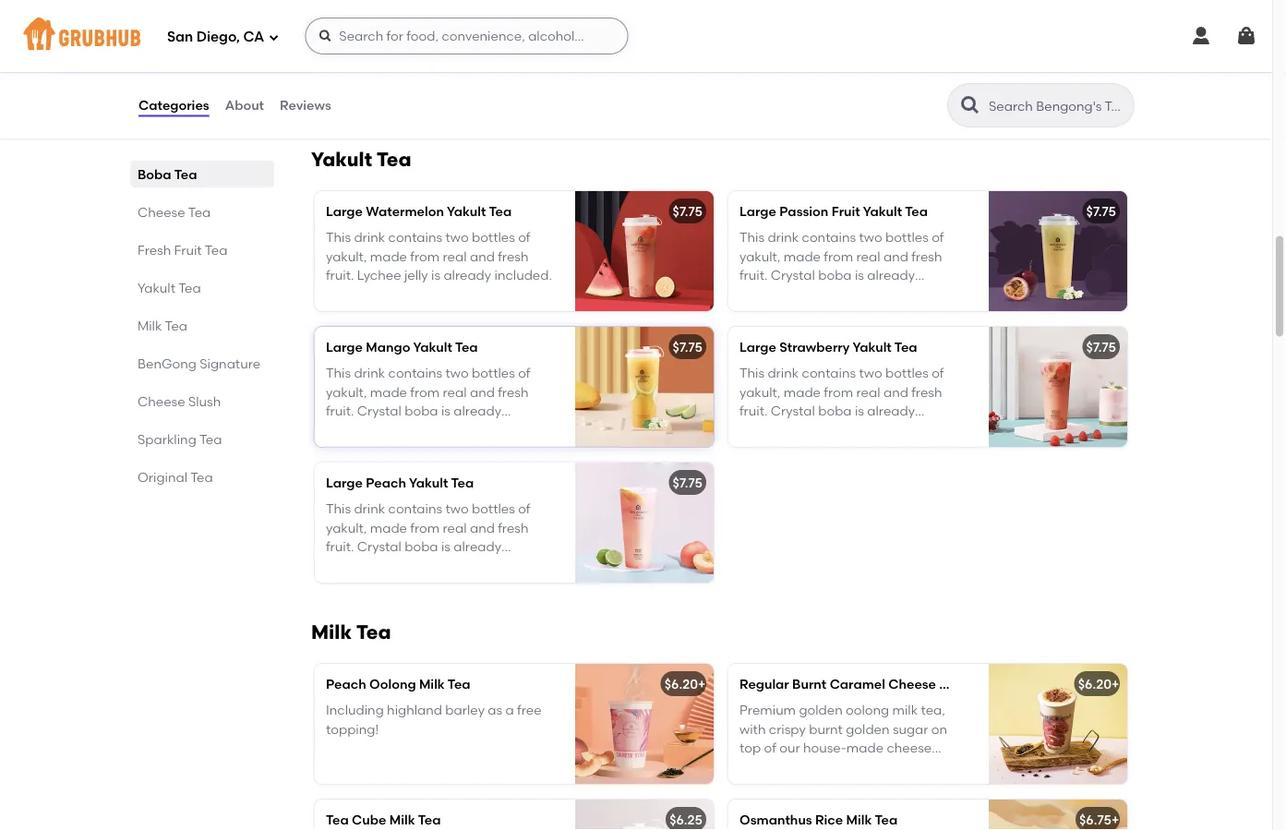 Task type: locate. For each thing, give the bounding box(es) containing it.
+
[[698, 677, 706, 693], [1112, 677, 1120, 693], [1112, 813, 1120, 828]]

milk inside tab
[[138, 318, 162, 334]]

two down large peach yakult tea on the bottom
[[446, 502, 469, 517]]

fruit.
[[326, 268, 354, 283], [740, 268, 768, 283], [326, 403, 354, 419], [740, 403, 768, 419], [326, 539, 354, 555]]

bottles
[[472, 230, 515, 246], [886, 230, 929, 246], [472, 366, 515, 382], [886, 366, 929, 382], [472, 502, 515, 517]]

real down 'large  watermelon yakult tea'
[[443, 249, 467, 265]]

$6.75 +
[[1080, 813, 1120, 828]]

this inside this drink contains two bottles of yakult, made from real and fresh fruit. lychee jelly is already included.
[[326, 230, 351, 246]]

included. inside this drink contains two bottles of yakult, made from real and fresh fruit. lychee jelly is already included.
[[495, 268, 552, 283]]

top
[[740, 741, 761, 756]]

tea cube milk tea image
[[576, 800, 714, 831]]

$7.75 for large peach yakult tea
[[673, 476, 703, 491]]

milk
[[893, 703, 918, 719]]

this drink contains two bottles of yakult, made from real and fresh fruit. crystal boba is already included. for passion
[[740, 230, 945, 302]]

2 vertical spatial fruit
[[174, 242, 202, 258]]

of for large strawberry yakult tea
[[932, 366, 945, 382]]

is for strawberry
[[855, 403, 865, 419]]

from for strawberry
[[824, 385, 854, 400]]

from down large strawberry yakult tea
[[824, 385, 854, 400]]

topping!
[[326, 722, 379, 738]]

two down 'large mango yakult tea'
[[446, 366, 469, 382]]

and for large strawberry yakult tea
[[884, 385, 909, 400]]

with up top on the bottom
[[740, 722, 766, 738]]

crystal down 'passion'
[[771, 268, 816, 283]]

fresh
[[138, 242, 171, 258]]

contains
[[389, 230, 443, 246], [802, 230, 857, 246], [389, 366, 443, 382], [802, 366, 857, 382], [389, 502, 443, 517]]

crystal
[[771, 268, 816, 283], [357, 403, 402, 419], [771, 403, 816, 419], [357, 539, 402, 555]]

made for watermelon
[[370, 249, 407, 265]]

$6.20 for including highland barley as a free topping!
[[665, 677, 698, 693]]

yakult, down large peach yakult tea on the bottom
[[326, 520, 367, 536]]

drink for strawberry
[[768, 366, 799, 382]]

bottles for large passion fruit yakult tea
[[886, 230, 929, 246]]

this drink contains two bottles of yakult, made from real and fresh fruit. lychee jelly is already included.
[[326, 230, 552, 283]]

crystal for mango
[[357, 403, 402, 419]]

peach
[[366, 476, 407, 491], [326, 677, 367, 693]]

real for passion
[[857, 249, 881, 265]]

made up lychee
[[370, 249, 407, 265]]

golden down oolong
[[847, 722, 890, 738]]

2 $6.20 + from the left
[[1079, 677, 1120, 693]]

tea inside fresh fruit tea "tab"
[[205, 242, 228, 258]]

contains for strawberry
[[802, 366, 857, 382]]

oolong
[[846, 703, 890, 719]]

original
[[138, 469, 188, 485]]

$6.20
[[665, 677, 698, 693], [1079, 677, 1112, 693]]

is down large strawberry yakult tea
[[855, 403, 865, 419]]

real down 'large mango yakult tea'
[[443, 385, 467, 400]]

this down large strawberry yakult tea
[[740, 366, 765, 382]]

yakult, inside this drink contains two bottles of yakult, made from real and fresh fruit. lychee jelly is already included.
[[326, 249, 367, 265]]

large strawberry yakult tea
[[740, 340, 918, 355]]

1 horizontal spatial tea,
[[922, 703, 946, 719]]

free
[[517, 703, 542, 719]]

fruit. for large  watermelon yakult tea
[[326, 268, 354, 283]]

milk tea
[[138, 318, 188, 334], [311, 621, 391, 645]]

from inside this drink contains two bottles of yakult, made from real and fresh fruit. lychee jelly is already included.
[[411, 249, 440, 265]]

milk
[[138, 318, 162, 334], [311, 621, 352, 645], [419, 677, 445, 693], [940, 677, 966, 693], [390, 813, 415, 828], [847, 813, 873, 828]]

0 horizontal spatial golden
[[800, 703, 843, 719]]

is for passion
[[855, 268, 865, 283]]

cheese tea tab
[[138, 202, 267, 222]]

contains for mango
[[389, 366, 443, 382]]

large passion fruit yakult tea image
[[989, 191, 1128, 312]]

yakult,
[[326, 249, 367, 265], [740, 249, 781, 265], [326, 385, 367, 400], [740, 385, 781, 400], [326, 520, 367, 536]]

osmanthus
[[740, 813, 813, 828]]

fruit inside "tab"
[[174, 242, 202, 258]]

real down large peach yakult tea on the bottom
[[443, 520, 467, 536]]

0 vertical spatial peach
[[366, 476, 407, 491]]

including highland barley as a free topping!
[[326, 703, 542, 738]]

real inside this drink contains two bottles of yakult, made from real and fresh fruit. lychee jelly is already included.
[[443, 249, 467, 265]]

cheese down "boba tea"
[[138, 204, 185, 220]]

0 horizontal spatial tea,
[[430, 29, 455, 44]]

this down 'large  watermelon yakult tea'
[[326, 230, 351, 246]]

drink
[[354, 230, 385, 246], [768, 230, 799, 246], [354, 366, 385, 382], [768, 366, 799, 382], [354, 502, 385, 517]]

0 vertical spatial tea,
[[430, 29, 455, 44]]

contains for peach
[[389, 502, 443, 517]]

Search Bengong's Tea search field
[[988, 97, 1129, 115]]

and for large mango yakult tea
[[470, 385, 495, 400]]

tea,
[[430, 29, 455, 44], [922, 703, 946, 719]]

large mango yakult tea
[[326, 340, 478, 355]]

bottles inside this drink contains two bottles of yakult, made from real and fresh fruit. lychee jelly is already included.
[[472, 230, 515, 246]]

drink down large peach yakult tea on the bottom
[[354, 502, 385, 517]]

0 horizontal spatial $6.20
[[665, 677, 698, 693]]

from
[[411, 249, 440, 265], [824, 249, 854, 265], [411, 385, 440, 400], [824, 385, 854, 400], [411, 520, 440, 536]]

is
[[431, 268, 441, 283], [855, 268, 865, 283], [442, 403, 451, 419], [855, 403, 865, 419], [442, 539, 451, 555]]

tea inside cheese tea tab
[[188, 204, 211, 220]]

0 horizontal spatial milk tea
[[138, 318, 188, 334]]

regular
[[740, 677, 790, 693]]

rice
[[816, 813, 844, 828]]

yakult, down strawberry
[[740, 385, 781, 400]]

bengong signature tab
[[138, 354, 267, 373]]

$6.20 +
[[665, 677, 706, 693], [1079, 677, 1120, 693]]

+ for including highland barley as a free topping!
[[698, 677, 706, 693]]

with inside premium golden oolong milk tea, with crispy burnt golden sugar on top of our house-made cheese foam.
[[740, 722, 766, 738]]

tea, up on
[[922, 703, 946, 719]]

is inside this drink contains two bottles of yakult, made from real and fresh fruit. lychee jelly is already included.
[[431, 268, 441, 283]]

1 horizontal spatial fruit
[[456, 3, 485, 18]]

2 $6.20 from the left
[[1079, 677, 1112, 693]]

cheese
[[887, 741, 932, 756]]

boba down 'large mango yakult tea'
[[405, 403, 438, 419]]

fruit. for large mango yakult tea
[[326, 403, 354, 419]]

oolong up the size
[[366, 3, 413, 18]]

is for watermelon
[[431, 268, 441, 283]]

boba
[[819, 268, 852, 283], [405, 403, 438, 419], [819, 403, 852, 419], [405, 539, 438, 555]]

cheese up milk
[[889, 677, 937, 693]]

made for strawberry
[[784, 385, 821, 400]]

made down mango
[[370, 385, 407, 400]]

oolong up highland
[[370, 677, 416, 693]]

1 $6.20 + from the left
[[665, 677, 706, 693]]

super
[[416, 3, 453, 18]]

including
[[326, 703, 384, 719]]

0 vertical spatial cheese
[[138, 204, 185, 220]]

real down large strawberry yakult tea
[[857, 385, 881, 400]]

included.
[[495, 268, 552, 283], [740, 286, 798, 302], [326, 422, 384, 438], [740, 422, 798, 438], [326, 558, 384, 574]]

fruit right fresh
[[174, 242, 202, 258]]

crystal for passion
[[771, 268, 816, 283]]

real for strawberry
[[857, 385, 881, 400]]

this drink contains two bottles of yakult, made from real and fresh fruit. crystal boba is already included. down large passion fruit yakult tea
[[740, 230, 945, 302]]

already inside this drink contains two bottles of yakult, made from real and fresh fruit. lychee jelly is already included.
[[444, 268, 492, 283]]

this drink contains two bottles of yakult, made from real and fresh fruit. crystal boba is already included. down 'large mango yakult tea'
[[326, 366, 531, 438]]

fresh fruit tea
[[138, 242, 228, 258]]

yakult, up lychee
[[326, 249, 367, 265]]

milk tea up peach oolong milk tea
[[311, 621, 391, 645]]

two for mango
[[446, 366, 469, 382]]

cheese for cheese tea
[[138, 204, 185, 220]]

made inside this drink contains two bottles of yakult, made from real and fresh fruit. lychee jelly is already included.
[[370, 249, 407, 265]]

yakult tea
[[311, 148, 412, 172], [138, 280, 201, 296]]

osmanthus rice milk tea
[[740, 813, 898, 828]]

two inside this drink contains two bottles of yakult, made from real and fresh fruit. lychee jelly is already included.
[[446, 230, 469, 246]]

0 vertical spatial golden
[[800, 703, 843, 719]]

made down oolong
[[847, 741, 884, 756]]

fruit right 'passion'
[[832, 204, 861, 220]]

1 vertical spatial oolong
[[370, 677, 416, 693]]

this drink contains two bottles of yakult, made from real and fresh fruit. crystal boba is already included. down large strawberry yakult tea
[[740, 366, 945, 438]]

yakult tea down fresh fruit tea
[[138, 280, 201, 296]]

oolong for size
[[366, 3, 413, 18]]

0 horizontal spatial fruit
[[174, 242, 202, 258]]

crystal for strawberry
[[771, 403, 816, 419]]

yakult tea tab
[[138, 278, 267, 297]]

0 vertical spatial milk tea
[[138, 318, 188, 334]]

1 vertical spatial fruit
[[832, 204, 861, 220]]

made down 'passion'
[[784, 249, 821, 265]]

fruit. inside this drink contains two bottles of yakult, made from real and fresh fruit. lychee jelly is already included.
[[326, 268, 354, 283]]

as
[[488, 703, 503, 719]]

two down large strawberry yakult tea
[[860, 366, 883, 382]]

1 vertical spatial tea,
[[922, 703, 946, 719]]

from down large peach yakult tea on the bottom
[[411, 520, 440, 536]]

1 vertical spatial with
[[740, 722, 766, 738]]

oolong for highland
[[370, 677, 416, 693]]

with down cup
[[503, 29, 529, 44]]

drink down strawberry
[[768, 366, 799, 382]]

real down large passion fruit yakult tea
[[857, 249, 881, 265]]

milk tea up bengong
[[138, 318, 188, 334]]

and for large  watermelon yakult tea
[[470, 249, 495, 265]]

from for mango
[[411, 385, 440, 400]]

bottles for large  watermelon yakult tea
[[472, 230, 515, 246]]

already for large passion fruit yakult tea
[[868, 268, 916, 283]]

yakult, down mango
[[326, 385, 367, 400]]

drink down 'passion'
[[768, 230, 799, 246]]

1 horizontal spatial with
[[740, 722, 766, 738]]

1 horizontal spatial $6.20 +
[[1079, 677, 1120, 693]]

svg image
[[1191, 25, 1213, 47], [1236, 25, 1258, 47], [318, 29, 333, 43], [268, 32, 279, 43]]

boba for strawberry
[[819, 403, 852, 419]]

this drink contains two bottles of yakult, made from real and fresh fruit. crystal boba is already included. for mango
[[326, 366, 531, 438]]

main navigation navigation
[[0, 0, 1273, 72]]

contains down large passion fruit yakult tea
[[802, 230, 857, 246]]

from down 'large mango yakult tea'
[[411, 385, 440, 400]]

size
[[376, 29, 399, 44]]

0 vertical spatial oolong
[[366, 3, 413, 18]]

jumbo-size fruit tea, comes with freshly cut fruits.
[[326, 29, 529, 63]]

large for large passion fruit yakult tea
[[740, 204, 777, 220]]

oolong
[[366, 3, 413, 18], [370, 677, 416, 693]]

made down strawberry
[[784, 385, 821, 400]]

fresh fruit tea tab
[[138, 240, 267, 260]]

yakult tea up watermelon
[[311, 148, 412, 172]]

golden up burnt at the right bottom
[[800, 703, 843, 719]]

fruit up comes
[[456, 3, 485, 18]]

with inside jumbo-size fruit tea, comes with freshly cut fruits.
[[503, 29, 529, 44]]

fruit. for large strawberry yakult tea
[[740, 403, 768, 419]]

1 vertical spatial golden
[[847, 722, 890, 738]]

milk right cube
[[390, 813, 415, 828]]

is down large passion fruit yakult tea
[[855, 268, 865, 283]]

Search for food, convenience, alcohol... search field
[[305, 18, 629, 55]]

1 horizontal spatial $6.20
[[1079, 677, 1112, 693]]

boba down large passion fruit yakult tea
[[819, 268, 852, 283]]

drink up lychee
[[354, 230, 385, 246]]

0 vertical spatial with
[[503, 29, 529, 44]]

drink for watermelon
[[354, 230, 385, 246]]

$7.75
[[673, 204, 703, 220], [1087, 204, 1117, 220], [673, 340, 703, 355], [1087, 340, 1117, 355], [673, 476, 703, 491]]

1 vertical spatial cheese
[[138, 394, 185, 409]]

cheese slush
[[138, 394, 221, 409]]

cube
[[352, 813, 387, 828]]

cheese up sparkling
[[138, 394, 185, 409]]

1 $6.20 from the left
[[665, 677, 698, 693]]

included. for large mango yakult tea
[[326, 422, 384, 438]]

contains inside this drink contains two bottles of yakult, made from real and fresh fruit. lychee jelly is already included.
[[389, 230, 443, 246]]

fruit. for large passion fruit yakult tea
[[740, 268, 768, 283]]

crystal down large peach yakult tea on the bottom
[[357, 539, 402, 555]]

from down large passion fruit yakult tea
[[824, 249, 854, 265]]

real
[[443, 249, 467, 265], [857, 249, 881, 265], [443, 385, 467, 400], [857, 385, 881, 400], [443, 520, 467, 536]]

0 vertical spatial yakult tea
[[311, 148, 412, 172]]

fruit
[[456, 3, 485, 18], [832, 204, 861, 220], [174, 242, 202, 258]]

drink down mango
[[354, 366, 385, 382]]

1 vertical spatial yakult tea
[[138, 280, 201, 296]]

is down large peach yakult tea on the bottom
[[442, 539, 451, 555]]

milk tea inside milk tea tab
[[138, 318, 188, 334]]

is right jelly
[[431, 268, 441, 283]]

contains down large strawberry yakult tea
[[802, 366, 857, 382]]

already
[[444, 268, 492, 283], [868, 268, 916, 283], [454, 403, 502, 419], [868, 403, 916, 419], [454, 539, 502, 555]]

yakult, down 'passion'
[[740, 249, 781, 265]]

boba down large strawberry yakult tea
[[819, 403, 852, 419]]

and inside this drink contains two bottles of yakult, made from real and fresh fruit. lychee jelly is already included.
[[470, 249, 495, 265]]

this down 'large mango yakult tea'
[[326, 366, 351, 382]]

yakult, for mango
[[326, 385, 367, 400]]

two down large passion fruit yakult tea
[[860, 230, 883, 246]]

large for large mango yakult tea
[[326, 340, 363, 355]]

this down large peach yakult tea on the bottom
[[326, 502, 351, 517]]

is for peach
[[442, 539, 451, 555]]

of
[[518, 230, 531, 246], [932, 230, 945, 246], [518, 366, 531, 382], [932, 366, 945, 382], [518, 502, 531, 517], [765, 741, 777, 756]]

made inside premium golden oolong milk tea, with crispy burnt golden sugar on top of our house-made cheese foam.
[[847, 741, 884, 756]]

yakult, for passion
[[740, 249, 781, 265]]

boba
[[138, 166, 171, 182]]

fruit
[[402, 29, 427, 44]]

contains down 'large  watermelon yakult tea'
[[389, 230, 443, 246]]

drink inside this drink contains two bottles of yakult, made from real and fresh fruit. lychee jelly is already included.
[[354, 230, 385, 246]]

this drink contains two bottles of yakult, made from real and fresh fruit. crystal boba is already included.
[[740, 230, 945, 302], [326, 366, 531, 438], [740, 366, 945, 438], [326, 502, 531, 574]]

of inside this drink contains two bottles of yakult, made from real and fresh fruit. lychee jelly is already included.
[[518, 230, 531, 246]]

milk up the including
[[311, 621, 352, 645]]

tea, inside premium golden oolong milk tea, with crispy burnt golden sugar on top of our house-made cheese foam.
[[922, 703, 946, 719]]

osmanthus rice milk tea image
[[989, 800, 1128, 831]]

$7.75 for large strawberry yakult tea
[[1087, 340, 1117, 355]]

comes
[[458, 29, 500, 44]]

large for large strawberry yakult tea
[[740, 340, 777, 355]]

this down large passion fruit yakult tea
[[740, 230, 765, 246]]

from up jelly
[[411, 249, 440, 265]]

2 horizontal spatial fruit
[[832, 204, 861, 220]]

boba down large peach yakult tea on the bottom
[[405, 539, 438, 555]]

fresh for large peach yakult tea
[[498, 520, 529, 536]]

$7.75 for large  watermelon yakult tea
[[673, 204, 703, 220]]

crystal down strawberry
[[771, 403, 816, 419]]

two for peach
[[446, 502, 469, 517]]

tea inside milk tea tab
[[165, 318, 188, 334]]

of inside premium golden oolong milk tea, with crispy burnt golden sugar on top of our house-made cheese foam.
[[765, 741, 777, 756]]

large strawberry yakult tea image
[[989, 327, 1128, 447]]

signature
[[200, 356, 261, 371]]

strawberry
[[780, 340, 850, 355]]

tea, down super at the top of page
[[430, 29, 455, 44]]

$6.20 + for including highland barley as a free topping!
[[665, 677, 706, 693]]

boba tea tab
[[138, 164, 267, 184]]

crystal for peach
[[357, 539, 402, 555]]

1 vertical spatial peach
[[326, 677, 367, 693]]

with
[[503, 29, 529, 44], [740, 722, 766, 738]]

0 horizontal spatial with
[[503, 29, 529, 44]]

contains down 'large mango yakult tea'
[[389, 366, 443, 382]]

two down 'large  watermelon yakult tea'
[[446, 230, 469, 246]]

peach oolong milk tea image
[[576, 665, 714, 785]]

and for large peach yakult tea
[[470, 520, 495, 536]]

ca
[[243, 29, 265, 45]]

cheese
[[138, 204, 185, 220], [138, 394, 185, 409], [889, 677, 937, 693]]

1 vertical spatial milk tea
[[311, 621, 391, 645]]

is down 'large mango yakult tea'
[[442, 403, 451, 419]]

fresh inside this drink contains two bottles of yakult, made from real and fresh fruit. lychee jelly is already included.
[[498, 249, 529, 265]]

contains down large peach yakult tea on the bottom
[[389, 502, 443, 517]]

this
[[326, 230, 351, 246], [740, 230, 765, 246], [326, 366, 351, 382], [740, 366, 765, 382], [326, 502, 351, 517]]

contains for passion
[[802, 230, 857, 246]]

crystal down mango
[[357, 403, 402, 419]]

slush
[[188, 394, 221, 409]]

0 horizontal spatial yakult tea
[[138, 280, 201, 296]]

0 horizontal spatial $6.20 +
[[665, 677, 706, 693]]

made down large peach yakult tea on the bottom
[[370, 520, 407, 536]]

this drink contains two bottles of yakult, made from real and fresh fruit. crystal boba is already included. down large peach yakult tea on the bottom
[[326, 502, 531, 574]]

made
[[370, 249, 407, 265], [784, 249, 821, 265], [370, 385, 407, 400], [784, 385, 821, 400], [370, 520, 407, 536], [847, 741, 884, 756]]

milk up bengong
[[138, 318, 162, 334]]



Task type: vqa. For each thing, say whether or not it's contained in the screenshot.
the Perfectly purified water for refueling and hydration. in the bottom of the page
no



Task type: describe. For each thing, give the bounding box(es) containing it.
sparkling tea tab
[[138, 430, 267, 449]]

milk up highland
[[419, 677, 445, 693]]

jelly
[[405, 268, 428, 283]]

this for large mango yakult tea
[[326, 366, 351, 382]]

house-
[[804, 741, 847, 756]]

1 horizontal spatial milk tea
[[311, 621, 391, 645]]

and for large passion fruit yakult tea
[[884, 249, 909, 265]]

already for large mango yakult tea
[[454, 403, 502, 419]]

real for watermelon
[[443, 249, 467, 265]]

with for jumbo-size fruit tea, comes with freshly cut fruits.
[[503, 29, 529, 44]]

caramel
[[830, 677, 886, 693]]

this drink contains two bottles of yakult, made from real and fresh fruit. crystal boba is already included. for strawberry
[[740, 366, 945, 438]]

large oolong super fruit cup
[[326, 3, 514, 18]]

bengong
[[138, 356, 197, 371]]

reviews
[[280, 97, 331, 113]]

fresh for large passion fruit yakult tea
[[912, 249, 943, 265]]

categories button
[[138, 72, 210, 139]]

1 horizontal spatial golden
[[847, 722, 890, 738]]

is for mango
[[442, 403, 451, 419]]

premium
[[740, 703, 796, 719]]

jumbo-
[[326, 29, 376, 44]]

tea inside boba tea tab
[[174, 166, 197, 182]]

categories
[[139, 97, 209, 113]]

this for large  watermelon yakult tea
[[326, 230, 351, 246]]

large peach yakult tea image
[[576, 463, 714, 583]]

watermelon
[[366, 204, 444, 220]]

$6.75
[[1080, 813, 1112, 828]]

$6.25
[[670, 813, 703, 828]]

of for large peach yakult tea
[[518, 502, 531, 517]]

barley
[[446, 703, 485, 719]]

our
[[780, 741, 801, 756]]

tea inside yakult tea tab
[[178, 280, 201, 296]]

about button
[[224, 72, 265, 139]]

cheese for cheese slush
[[138, 394, 185, 409]]

passion
[[780, 204, 829, 220]]

fresh for large strawberry yakult tea
[[912, 385, 943, 400]]

reviews button
[[279, 72, 332, 139]]

large passion fruit yakult tea
[[740, 204, 928, 220]]

yakult, for peach
[[326, 520, 367, 536]]

already for large  watermelon yakult tea
[[444, 268, 492, 283]]

mango
[[366, 340, 411, 355]]

$7.75 for large mango yakult tea
[[673, 340, 703, 355]]

search icon image
[[960, 94, 982, 116]]

drink for mango
[[354, 366, 385, 382]]

boba tea
[[138, 166, 197, 182]]

large  watermelon yakult tea image
[[576, 191, 714, 312]]

$6.20 for premium golden oolong milk tea, with crispy burnt golden sugar on top of our house-made cheese foam.
[[1079, 677, 1112, 693]]

bottles for large mango yakult tea
[[472, 366, 515, 382]]

on
[[932, 722, 948, 738]]

this for large strawberry yakult tea
[[740, 366, 765, 382]]

+ for premium golden oolong milk tea, with crispy burnt golden sugar on top of our house-made cheese foam.
[[1112, 677, 1120, 693]]

boba for mango
[[405, 403, 438, 419]]

two for watermelon
[[446, 230, 469, 246]]

made for passion
[[784, 249, 821, 265]]

1 horizontal spatial yakult tea
[[311, 148, 412, 172]]

fresh for large  watermelon yakult tea
[[498, 249, 529, 265]]

sparkling
[[138, 431, 197, 447]]

with for premium golden oolong milk tea, with crispy burnt golden sugar on top of our house-made cheese foam.
[[740, 722, 766, 738]]

burnt
[[809, 722, 843, 738]]

san
[[167, 29, 193, 45]]

yakult, for watermelon
[[326, 249, 367, 265]]

milk right rice
[[847, 813, 873, 828]]

already for large strawberry yakult tea
[[868, 403, 916, 419]]

large for large  watermelon yakult tea
[[326, 204, 363, 220]]

fruit. for large peach yakult tea
[[326, 539, 354, 555]]

a
[[506, 703, 514, 719]]

two for strawberry
[[860, 366, 883, 382]]

freshly
[[326, 47, 367, 63]]

large  watermelon yakult tea
[[326, 204, 512, 220]]

original tea
[[138, 469, 213, 485]]

0 vertical spatial fruit
[[456, 3, 485, 18]]

boba for peach
[[405, 539, 438, 555]]

bengong signature
[[138, 356, 261, 371]]

real for peach
[[443, 520, 467, 536]]

included. for large strawberry yakult tea
[[740, 422, 798, 438]]

cup
[[488, 3, 514, 18]]

this for large peach yakult tea
[[326, 502, 351, 517]]

peach oolong milk tea
[[326, 677, 471, 693]]

diego,
[[197, 29, 240, 45]]

sugar
[[893, 722, 929, 738]]

large for large oolong super fruit cup
[[326, 3, 363, 18]]

sparkling tea
[[138, 431, 222, 447]]

tea cube milk tea
[[326, 813, 441, 828]]

2 vertical spatial cheese
[[889, 677, 937, 693]]

boba for passion
[[819, 268, 852, 283]]

drink for passion
[[768, 230, 799, 246]]

milk tea tab
[[138, 316, 267, 335]]

tea inside sparkling tea tab
[[199, 431, 222, 447]]

large for large peach yakult tea
[[326, 476, 363, 491]]

tea, inside jumbo-size fruit tea, comes with freshly cut fruits.
[[430, 29, 455, 44]]

from for peach
[[411, 520, 440, 536]]

real for mango
[[443, 385, 467, 400]]

cheese slush tab
[[138, 392, 267, 411]]

of for large passion fruit yakult tea
[[932, 230, 945, 246]]

foam.
[[740, 759, 776, 775]]

burnt
[[793, 677, 827, 693]]

crispy
[[769, 722, 806, 738]]

included. for large peach yakult tea
[[326, 558, 384, 574]]

premium golden oolong milk tea, with crispy burnt golden sugar on top of our house-made cheese foam.
[[740, 703, 948, 775]]

already for large peach yakult tea
[[454, 539, 502, 555]]

regular burnt caramel cheese milk tea
[[740, 677, 991, 693]]

yakult tea inside yakult tea tab
[[138, 280, 201, 296]]

$7.75 for large passion fruit yakult tea
[[1087, 204, 1117, 220]]

drink for peach
[[354, 502, 385, 517]]

regular burnt caramel cheese milk tea image
[[989, 665, 1128, 785]]

large mango yakult tea image
[[576, 327, 714, 447]]

tea inside original tea tab
[[190, 469, 213, 485]]

fruits.
[[393, 47, 428, 63]]

included. for large passion fruit yakult tea
[[740, 286, 798, 302]]

fresh for large mango yakult tea
[[498, 385, 529, 400]]

yakult inside tab
[[138, 280, 176, 296]]

cheese tea
[[138, 204, 211, 220]]

made for mango
[[370, 385, 407, 400]]

original tea tab
[[138, 467, 267, 487]]

lychee
[[357, 268, 401, 283]]

of for large mango yakult tea
[[518, 366, 531, 382]]

san diego, ca
[[167, 29, 265, 45]]

$6.20 + for premium golden oolong milk tea, with crispy burnt golden sugar on top of our house-made cheese foam.
[[1079, 677, 1120, 693]]

contains for watermelon
[[389, 230, 443, 246]]

milk up on
[[940, 677, 966, 693]]

of for large  watermelon yakult tea
[[518, 230, 531, 246]]

large peach yakult tea
[[326, 476, 474, 491]]

about
[[225, 97, 264, 113]]

yakult, for strawberry
[[740, 385, 781, 400]]

bottles for large strawberry yakult tea
[[886, 366, 929, 382]]

two for passion
[[860, 230, 883, 246]]

large oolong super fruit cup image
[[576, 0, 714, 110]]

cut
[[370, 47, 390, 63]]

bottles for large peach yakult tea
[[472, 502, 515, 517]]

from for watermelon
[[411, 249, 440, 265]]

this for large passion fruit yakult tea
[[740, 230, 765, 246]]

this drink contains two bottles of yakult, made from real and fresh fruit. crystal boba is already included. for peach
[[326, 502, 531, 574]]

highland
[[387, 703, 443, 719]]

made for peach
[[370, 520, 407, 536]]



